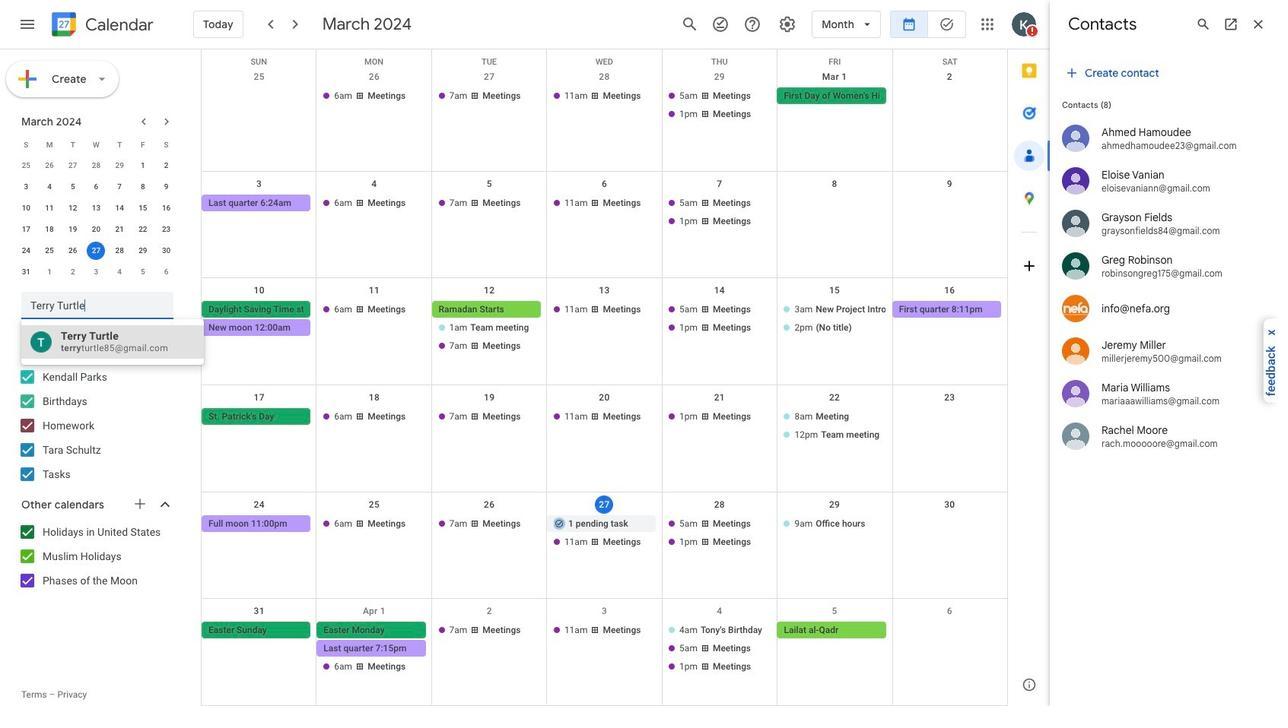 Task type: describe. For each thing, give the bounding box(es) containing it.
20 element
[[87, 221, 105, 239]]

cell inside march 2024 grid
[[85, 240, 108, 262]]

2 element
[[157, 157, 175, 175]]

april 4 element
[[110, 263, 129, 281]]

Search for people text field
[[30, 292, 164, 320]]

28 element
[[110, 242, 129, 260]]

april 2 element
[[64, 263, 82, 281]]

10 element
[[17, 199, 35, 218]]

april 6 element
[[157, 263, 175, 281]]

add other calendars image
[[132, 497, 148, 512]]

heading inside the calendar element
[[82, 16, 154, 34]]

march 2024 grid
[[14, 134, 178, 283]]

21 element
[[110, 221, 129, 239]]

19 element
[[64, 221, 82, 239]]

february 28 element
[[87, 157, 105, 175]]

1 element
[[134, 157, 152, 175]]

6 element
[[87, 178, 105, 196]]

13 element
[[87, 199, 105, 218]]

other calendars list
[[3, 520, 189, 593]]

9 element
[[157, 178, 175, 196]]

7 element
[[110, 178, 129, 196]]

april 1 element
[[40, 263, 59, 281]]

14 element
[[110, 199, 129, 218]]



Task type: locate. For each thing, give the bounding box(es) containing it.
february 26 element
[[40, 157, 59, 175]]

22 element
[[134, 221, 152, 239]]

30 element
[[157, 242, 175, 260]]

list box
[[21, 326, 204, 359]]

tab list
[[1008, 49, 1051, 664]]

february 27 element
[[64, 157, 82, 175]]

calendar element
[[49, 9, 154, 43]]

3 element
[[17, 178, 35, 196]]

row group
[[14, 155, 178, 283]]

17 element
[[17, 221, 35, 239]]

29 element
[[134, 242, 152, 260]]

february 29 element
[[110, 157, 129, 175]]

25 element
[[40, 242, 59, 260]]

my calendars list
[[3, 365, 189, 487]]

15 element
[[134, 199, 152, 218]]

18 element
[[40, 221, 59, 239]]

4 element
[[40, 178, 59, 196]]

grid
[[201, 49, 1007, 707]]

april 5 element
[[134, 263, 152, 281]]

12 element
[[64, 199, 82, 218]]

heading
[[82, 16, 154, 34]]

26 element
[[64, 242, 82, 260]]

16 element
[[157, 199, 175, 218]]

february 25 element
[[17, 157, 35, 175]]

27, today element
[[87, 242, 105, 260]]

31 element
[[17, 263, 35, 281]]

settings menu image
[[778, 15, 797, 33]]

main drawer image
[[18, 15, 37, 33]]

24 element
[[17, 242, 35, 260]]

april 3 element
[[87, 263, 105, 281]]

23 element
[[157, 221, 175, 239]]

tab list inside side panel section
[[1008, 49, 1051, 664]]

row
[[202, 49, 1007, 67], [202, 65, 1007, 172], [14, 134, 178, 155], [14, 155, 178, 177], [202, 172, 1007, 279], [14, 177, 178, 198], [14, 198, 178, 219], [14, 219, 178, 240], [14, 240, 178, 262], [14, 262, 178, 283], [202, 279, 1007, 386], [202, 386, 1007, 493], [202, 493, 1007, 600], [202, 600, 1007, 707]]

None search field
[[0, 286, 189, 320]]

cell
[[202, 87, 317, 124], [662, 87, 777, 124], [662, 195, 777, 231], [777, 195, 892, 231], [85, 240, 108, 262], [202, 302, 317, 356], [432, 302, 547, 356], [662, 302, 777, 356], [777, 302, 892, 356], [777, 409, 892, 445], [547, 516, 662, 552], [662, 516, 777, 552], [317, 623, 432, 677], [662, 623, 777, 677]]

5 element
[[64, 178, 82, 196]]

side panel section
[[1007, 49, 1051, 707]]

11 element
[[40, 199, 59, 218]]

8 element
[[134, 178, 152, 196]]



Task type: vqa. For each thing, say whether or not it's contained in the screenshot.
Maximum in the MAXIMUM TIME IN ADVANCE THAT AN APPOINTMENT CAN BE BOOKED
no



